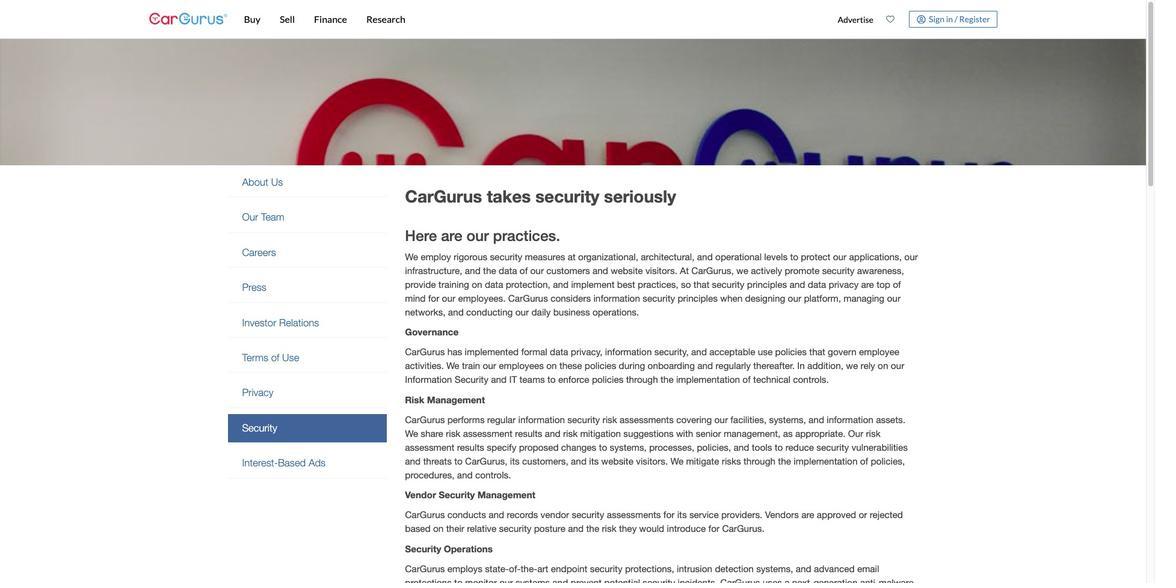 Task type: vqa. For each thing, say whether or not it's contained in the screenshot.
the right message
no



Task type: describe. For each thing, give the bounding box(es) containing it.
share
[[421, 428, 443, 439]]

we employ rigorous security measures at organizational, architectural,     and operational levels to protect our applications, our infrastructure,     and the data of our customers and website visitors. at cargurus, we actively     promote security awareness, provide training on data protection, and implement     best practices, so that security principles and data privacy are top of mind     for our employees. cargurus considers information security principles when     designing our platform, managing our networks, and conducting our daily business operations.
[[405, 251, 918, 318]]

uses
[[763, 578, 782, 584]]

0 horizontal spatial its
[[510, 456, 520, 467]]

to right tools
[[775, 442, 783, 453]]

we left the share
[[405, 428, 418, 439]]

regular
[[487, 414, 516, 425]]

anti-
[[860, 578, 879, 584]]

and down training
[[448, 307, 464, 318]]

visitors. inside we employ rigorous security measures at organizational, architectural,     and operational levels to protect our applications, our infrastructure,     and the data of our customers and website visitors. at cargurus, we actively     promote security awareness, provide training on data protection, and implement     best practices, so that security principles and data privacy are top of mind     for our employees. cargurus considers information security principles when     designing our platform, managing our networks, and conducting our daily business operations.
[[646, 265, 678, 276]]

train
[[462, 361, 480, 371]]

cargurus for performs
[[405, 414, 445, 425]]

cargurus logo homepage link link
[[149, 2, 227, 36]]

security down based
[[405, 544, 441, 555]]

our inside the cargurus performs regular information security risk assessments covering our facilities,     systems, and information assets. we share risk assessment results and risk mitigation     suggestions with senior management, as appropriate. our risk assessment results specify     proposed changes to systems, processes, policies, and tools to reduce security     vulnerabilities and threats to cargurus, its customers, and its website visitors.     we mitigate risks through the implementation of policies, procedures, and controls.
[[715, 414, 728, 425]]

systems
[[516, 578, 550, 584]]

specify
[[487, 442, 517, 453]]

risk up mitigation
[[603, 414, 617, 425]]

performs
[[448, 414, 485, 425]]

our down implemented
[[483, 361, 496, 371]]

information inside cargurus has implemented formal data privacy, information security, and acceptable use     policies that govern employee activities. we train our employees on these policies during     onboarding and regularly thereafter. in addition, we rely on our information security     and it teams to enforce policies through the implementation of technical controls.
[[605, 347, 652, 358]]

processes,
[[649, 442, 695, 453]]

email
[[857, 564, 879, 574]]

security down practices.
[[490, 251, 523, 262]]

relations
[[279, 317, 319, 329]]

thereafter.
[[754, 361, 795, 371]]

our team
[[242, 211, 285, 224]]

risk up vulnerabilities
[[866, 428, 881, 439]]

to inside we employ rigorous security measures at organizational, architectural,     and operational levels to protect our applications, our infrastructure,     and the data of our customers and website visitors. at cargurus, we actively     promote security awareness, provide training on data protection, and implement     best practices, so that security principles and data privacy are top of mind     for our employees. cargurus considers information security principles when     designing our platform, managing our networks, and conducting our daily business operations.
[[790, 251, 799, 262]]

2 vertical spatial policies
[[592, 375, 624, 385]]

information up proposed at the left bottom
[[518, 414, 565, 425]]

cargurus for conducts
[[405, 510, 445, 521]]

potential
[[604, 578, 640, 584]]

on inside cargurus conducts and records vendor security assessments for its service providers.     vendors are approved or rejected based on their relative security posture and the risk     they would introduce for cargurus.
[[433, 524, 444, 535]]

they
[[619, 524, 637, 535]]

security down "records"
[[499, 524, 532, 535]]

practices,
[[638, 279, 679, 290]]

0 horizontal spatial results
[[457, 442, 484, 453]]

cargurus down detection
[[720, 578, 760, 584]]

with
[[676, 428, 693, 439]]

us
[[271, 176, 283, 188]]

that inside cargurus has implemented formal data privacy, information security, and acceptable use     policies that govern employee activities. we train our employees on these policies during     onboarding and regularly thereafter. in addition, we rely on our information security     and it teams to enforce policies through the implementation of technical controls.
[[810, 347, 825, 358]]

of left "use"
[[271, 352, 279, 364]]

governance
[[405, 327, 459, 338]]

takes
[[487, 187, 531, 206]]

menu containing sign in / register
[[832, 2, 997, 36]]

assessments for risk
[[620, 414, 674, 425]]

of inside the cargurus performs regular information security risk assessments covering our facilities,     systems, and information assets. we share risk assessment results and risk mitigation     suggestions with senior management, as appropriate. our risk assessment results specify     proposed changes to systems, processes, policies, and tools to reduce security     vulnerabilities and threats to cargurus, its customers, and its website visitors.     we mitigate risks through the implementation of policies, procedures, and controls.
[[860, 456, 868, 467]]

finance
[[314, 13, 347, 25]]

vendor
[[405, 490, 436, 501]]

are inside cargurus conducts and records vendor security assessments for its service providers.     vendors are approved or rejected based on their relative security posture and the risk     they would introduce for cargurus.
[[802, 510, 814, 521]]

security operations
[[405, 544, 493, 555]]

information
[[405, 375, 452, 385]]

risks
[[722, 456, 741, 467]]

approved
[[817, 510, 856, 521]]

during
[[619, 361, 645, 371]]

0 vertical spatial are
[[441, 227, 463, 244]]

assessments for security
[[607, 510, 661, 521]]

our down the employee
[[891, 361, 905, 371]]

govern
[[828, 347, 857, 358]]

posture
[[534, 524, 566, 535]]

and down endpoint
[[553, 578, 568, 584]]

and up next- in the right bottom of the page
[[796, 564, 812, 574]]

our down top
[[887, 293, 901, 304]]

endpoint
[[551, 564, 588, 574]]

1 horizontal spatial for
[[664, 510, 675, 521]]

1 vertical spatial management
[[478, 490, 536, 501]]

security,
[[655, 347, 689, 358]]

cargurus.
[[722, 524, 765, 535]]

0 horizontal spatial principles
[[678, 293, 718, 304]]

systems, inside cargurus employs state-of-the-art endpoint security protections, intrusion detection     systems, and advanced email protections to monitor our systems and prevent potential     security incidents. cargurus uses a next-generation anti-malwar
[[756, 564, 793, 574]]

terms of use link
[[228, 344, 387, 373]]

seriously
[[604, 187, 676, 206]]

security inside menu
[[242, 422, 277, 434]]

at
[[680, 265, 689, 276]]

practices.
[[493, 227, 560, 244]]

providers.
[[721, 510, 763, 521]]

risk
[[405, 394, 425, 405]]

networks,
[[405, 307, 446, 318]]

our right the "protect"
[[833, 251, 847, 262]]

and down promote
[[790, 279, 805, 290]]

we inside we employ rigorous security measures at organizational, architectural,     and operational levels to protect our applications, our infrastructure,     and the data of our customers and website visitors. at cargurus, we actively     promote security awareness, provide training on data protection, and implement     best practices, so that security principles and data privacy are top of mind     for our employees. cargurus considers information security principles when     designing our platform, managing our networks, and conducting our daily business operations.
[[737, 265, 749, 276]]

sign in / register
[[929, 14, 990, 24]]

introduce
[[667, 524, 706, 535]]

/
[[955, 14, 958, 24]]

managing
[[844, 293, 885, 304]]

operational
[[716, 251, 762, 262]]

data up employees.
[[485, 279, 503, 290]]

security down practices,
[[643, 293, 675, 304]]

cargurus for employs
[[405, 564, 445, 574]]

suggestions
[[624, 428, 674, 439]]

state-
[[485, 564, 509, 574]]

cargurus inside we employ rigorous security measures at organizational, architectural,     and operational levels to protect our applications, our infrastructure,     and the data of our customers and website visitors. at cargurus, we actively     promote security awareness, provide training on data protection, and implement     best practices, so that security principles and data privacy are top of mind     for our employees. cargurus considers information security principles when     designing our platform, managing our networks, and conducting our daily business operations.
[[508, 293, 548, 304]]

the inside cargurus conducts and records vendor security assessments for its service providers.     vendors are approved or rejected based on their relative security posture and the risk     they would introduce for cargurus.
[[586, 524, 599, 535]]

vendor
[[541, 510, 569, 521]]

buy button
[[234, 0, 270, 39]]

1 horizontal spatial principles
[[747, 279, 787, 290]]

menu containing about us
[[228, 168, 387, 479]]

press
[[242, 282, 267, 294]]

rigorous
[[454, 251, 488, 262]]

addition,
[[808, 361, 844, 371]]

teams
[[520, 375, 545, 385]]

and right security, at the right bottom
[[691, 347, 707, 358]]

of right top
[[893, 279, 901, 290]]

vendor security management
[[405, 490, 536, 501]]

user icon image
[[917, 15, 926, 24]]

activities.
[[405, 361, 444, 371]]

press link
[[228, 274, 387, 302]]

relative
[[467, 524, 497, 535]]

cargurus performs regular information security risk assessments covering our facilities,     systems, and information assets. we share risk assessment results and risk mitigation     suggestions with senior management, as appropriate. our risk assessment results specify     proposed changes to systems, processes, policies, and tools to reduce security     vulnerabilities and threats to cargurus, its customers, and its website visitors.     we mitigate risks through the implementation of policies, procedures, and controls.
[[405, 414, 908, 481]]

our down "measures" at left
[[530, 265, 544, 276]]

use
[[282, 352, 299, 364]]

to inside cargurus employs state-of-the-art endpoint security protections, intrusion detection     systems, and advanced email protections to monitor our systems and prevent potential     security incidents. cargurus uses a next-generation anti-malwar
[[454, 578, 463, 584]]

0 vertical spatial systems,
[[769, 414, 806, 425]]

cargurus employs state-of-the-art endpoint security protections, intrusion detection     systems, and advanced email protections to monitor our systems and prevent potential     security incidents. cargurus uses a next-generation anti-malwar
[[405, 564, 918, 584]]

0 vertical spatial management
[[427, 394, 485, 405]]

we inside we employ rigorous security measures at organizational, architectural,     and operational levels to protect our applications, our infrastructure,     and the data of our customers and website visitors. at cargurus, we actively     promote security awareness, provide training on data protection, and implement     best practices, so that security principles and data privacy are top of mind     for our employees. cargurus considers information security principles when     designing our platform, managing our networks, and conducting our daily business operations.
[[405, 251, 418, 262]]

and left it at the left of page
[[491, 375, 507, 385]]

generation
[[814, 578, 858, 584]]

and up risks
[[734, 442, 749, 453]]

security up when
[[712, 279, 745, 290]]

our up rigorous
[[467, 227, 489, 244]]

risk up changes
[[563, 428, 578, 439]]

a
[[785, 578, 790, 584]]

when
[[720, 293, 743, 304]]

for inside we employ rigorous security measures at organizational, architectural,     and operational levels to protect our applications, our infrastructure,     and the data of our customers and website visitors. at cargurus, we actively     promote security awareness, provide training on data protection, and implement     best practices, so that security principles and data privacy are top of mind     for our employees. cargurus considers information security principles when     designing our platform, managing our networks, and conducting our daily business operations.
[[428, 293, 439, 304]]

and left regularly in the bottom of the page
[[698, 361, 713, 371]]

measures
[[525, 251, 565, 262]]

actively
[[751, 265, 782, 276]]

cargurus takes security seriously
[[405, 187, 676, 206]]

information inside we employ rigorous security measures at organizational, architectural,     and operational levels to protect our applications, our infrastructure,     and the data of our customers and website visitors. at cargurus, we actively     promote security awareness, provide training on data protection, and implement     best practices, so that security principles and data privacy are top of mind     for our employees. cargurus considers information security principles when     designing our platform, managing our networks, and conducting our daily business operations.
[[594, 293, 640, 304]]

careers link
[[228, 239, 387, 267]]

provide
[[405, 279, 436, 290]]

our right applications,
[[905, 251, 918, 262]]

controls. inside the cargurus performs regular information security risk assessments covering our facilities,     systems, and information assets. we share risk assessment results and risk mitigation     suggestions with senior management, as appropriate. our risk assessment results specify     proposed changes to systems, processes, policies, and tools to reduce security     vulnerabilities and threats to cargurus, its customers, and its website visitors.     we mitigate risks through the implementation of policies, procedures, and controls.
[[475, 470, 511, 481]]

protect
[[801, 251, 831, 262]]

and up procedures,
[[405, 456, 421, 467]]

best
[[617, 279, 635, 290]]

0 vertical spatial results
[[515, 428, 542, 439]]

data up platform,
[[808, 279, 826, 290]]

our inside cargurus employs state-of-the-art endpoint security protections, intrusion detection     systems, and advanced email protections to monitor our systems and prevent potential     security incidents. cargurus uses a next-generation anti-malwar
[[500, 578, 513, 584]]

facilities,
[[731, 414, 767, 425]]

implement
[[571, 279, 615, 290]]

art
[[537, 564, 548, 574]]

research
[[366, 13, 406, 25]]

security down protections, at the bottom
[[643, 578, 675, 584]]

mind
[[405, 293, 426, 304]]

security link
[[228, 414, 387, 443]]

saved cars image
[[886, 15, 895, 23]]

conducts
[[448, 510, 486, 521]]

investor relations link
[[228, 309, 387, 338]]



Task type: locate. For each thing, give the bounding box(es) containing it.
cargurus, down specify
[[465, 456, 508, 467]]

use
[[758, 347, 773, 358]]

daily
[[532, 307, 551, 318]]

security
[[455, 375, 489, 385], [242, 422, 277, 434], [439, 490, 475, 501], [405, 544, 441, 555]]

0 vertical spatial assessment
[[463, 428, 513, 439]]

cargurus logo homepage link image
[[149, 2, 227, 36]]

through inside cargurus has implemented formal data privacy, information security, and acceptable use     policies that govern employee activities. we train our employees on these policies during     onboarding and regularly thereafter. in addition, we rely on our information security     and it teams to enforce policies through the implementation of technical controls.
[[626, 375, 658, 385]]

protections,
[[625, 564, 674, 574]]

1 vertical spatial results
[[457, 442, 484, 453]]

principles down so
[[678, 293, 718, 304]]

are inside we employ rigorous security measures at organizational, architectural,     and operational levels to protect our applications, our infrastructure,     and the data of our customers and website visitors. at cargurus, we actively     promote security awareness, provide training on data protection, and implement     best practices, so that security principles and data privacy are top of mind     for our employees. cargurus considers information security principles when     designing our platform, managing our networks, and conducting our daily business operations.
[[861, 279, 874, 290]]

on inside we employ rigorous security measures at organizational, architectural,     and operational levels to protect our applications, our infrastructure,     and the data of our customers and website visitors. at cargurus, we actively     promote security awareness, provide training on data protection, and implement     best practices, so that security principles and data privacy are top of mind     for our employees. cargurus considers information security principles when     designing our platform, managing our networks, and conducting our daily business operations.
[[472, 279, 482, 290]]

ads
[[309, 457, 326, 469]]

policies,
[[697, 442, 731, 453], [871, 456, 905, 467]]

1 horizontal spatial cargurus,
[[692, 265, 734, 276]]

1 vertical spatial our
[[848, 428, 864, 439]]

designing
[[745, 293, 785, 304]]

1 vertical spatial policies,
[[871, 456, 905, 467]]

information
[[594, 293, 640, 304], [605, 347, 652, 358], [518, 414, 565, 425], [827, 414, 874, 425]]

data inside cargurus has implemented formal data privacy, information security, and acceptable use     policies that govern employee activities. we train our employees on these policies during     onboarding and regularly thereafter. in addition, we rely on our information security     and it teams to enforce policies through the implementation of technical controls.
[[550, 347, 568, 358]]

1 vertical spatial are
[[861, 279, 874, 290]]

and down rigorous
[[465, 265, 481, 276]]

1 vertical spatial cargurus,
[[465, 456, 508, 467]]

to inside cargurus has implemented formal data privacy, information security, and acceptable use     policies that govern employee activities. we train our employees on these policies during     onboarding and regularly thereafter. in addition, we rely on our information security     and it teams to enforce policies through the implementation of technical controls.
[[548, 375, 556, 385]]

2 horizontal spatial its
[[677, 510, 687, 521]]

1 horizontal spatial policies,
[[871, 456, 905, 467]]

the inside cargurus has implemented formal data privacy, information security, and acceptable use     policies that govern employee activities. we train our employees on these policies during     onboarding and regularly thereafter. in addition, we rely on our information security     and it teams to enforce policies through the implementation of technical controls.
[[661, 375, 674, 385]]

1 horizontal spatial through
[[744, 456, 776, 467]]

platform,
[[804, 293, 841, 304]]

cargurus for takes
[[405, 187, 482, 206]]

of inside cargurus has implemented formal data privacy, information security, and acceptable use     policies that govern employee activities. we train our employees on these policies during     onboarding and regularly thereafter. in addition, we rely on our information security     and it teams to enforce policies through the implementation of technical controls.
[[743, 375, 751, 385]]

cargurus inside the cargurus performs regular information security risk assessments covering our facilities,     systems, and information assets. we share risk assessment results and risk mitigation     suggestions with senior management, as appropriate. our risk assessment results specify     proposed changes to systems, processes, policies, and tools to reduce security     vulnerabilities and threats to cargurus, its customers, and its website visitors.     we mitigate risks through the implementation of policies, procedures, and controls.
[[405, 414, 445, 425]]

to right the threats
[[454, 456, 463, 467]]

cargurus up activities.
[[405, 347, 445, 358]]

security up potential
[[590, 564, 623, 574]]

of-
[[509, 564, 521, 574]]

and down customers
[[553, 279, 569, 290]]

sell button
[[270, 0, 304, 39]]

onboarding
[[648, 361, 695, 371]]

our left team
[[242, 211, 258, 224]]

on left these
[[547, 361, 557, 371]]

0 vertical spatial controls.
[[793, 375, 829, 385]]

cargurus up the share
[[405, 414, 445, 425]]

0 vertical spatial we
[[737, 265, 749, 276]]

that inside we employ rigorous security measures at organizational, architectural,     and operational levels to protect our applications, our infrastructure,     and the data of our customers and website visitors. at cargurus, we actively     promote security awareness, provide training on data protection, and implement     best practices, so that security principles and data privacy are top of mind     for our employees. cargurus considers information security principles when     designing our platform, managing our networks, and conducting our daily business operations.
[[694, 279, 710, 290]]

security right vendor
[[572, 510, 604, 521]]

0 vertical spatial through
[[626, 375, 658, 385]]

monitor
[[465, 578, 497, 584]]

information up appropriate.
[[827, 414, 874, 425]]

1 horizontal spatial our
[[848, 428, 864, 439]]

on up employees.
[[472, 279, 482, 290]]

controls. down the in
[[793, 375, 829, 385]]

1 vertical spatial systems,
[[610, 442, 647, 453]]

controls. down specify
[[475, 470, 511, 481]]

about us
[[242, 176, 283, 188]]

visitors. down processes, at the right bottom of the page
[[636, 456, 668, 467]]

systems, up uses at the bottom right of page
[[756, 564, 793, 574]]

privacy link
[[228, 379, 387, 408]]

the down reduce
[[778, 456, 791, 467]]

interest-
[[242, 457, 278, 469]]

0 vertical spatial policies
[[775, 347, 807, 358]]

and left operational
[[697, 251, 713, 262]]

our inside the cargurus performs regular information security risk assessments covering our facilities,     systems, and information assets. we share risk assessment results and risk mitigation     suggestions with senior management, as appropriate. our risk assessment results specify     proposed changes to systems, processes, policies, and tools to reduce security     vulnerabilities and threats to cargurus, its customers, and its website visitors.     we mitigate risks through the implementation of policies, procedures, and controls.
[[848, 428, 864, 439]]

enforce
[[558, 375, 589, 385]]

0 vertical spatial visitors.
[[646, 265, 678, 276]]

technical
[[753, 375, 791, 385]]

levels
[[764, 251, 788, 262]]

management,
[[724, 428, 781, 439]]

0 vertical spatial implementation
[[676, 375, 740, 385]]

2 horizontal spatial for
[[709, 524, 720, 535]]

cargurus down protection,
[[508, 293, 548, 304]]

2 horizontal spatial are
[[861, 279, 874, 290]]

0 vertical spatial menu
[[832, 2, 997, 36]]

implementation
[[676, 375, 740, 385], [794, 456, 858, 467]]

detection
[[715, 564, 754, 574]]

1 horizontal spatial menu
[[832, 2, 997, 36]]

its inside cargurus conducts and records vendor security assessments for its service providers.     vendors are approved or rejected based on their relative security posture and the risk     they would introduce for cargurus.
[[677, 510, 687, 521]]

security down train
[[455, 375, 489, 385]]

0 horizontal spatial cargurus,
[[465, 456, 508, 467]]

assessments up "suggestions"
[[620, 414, 674, 425]]

visitors. up practices,
[[646, 265, 678, 276]]

our
[[242, 211, 258, 224], [848, 428, 864, 439]]

0 horizontal spatial policies,
[[697, 442, 731, 453]]

intrusion
[[677, 564, 713, 574]]

conducting
[[466, 307, 513, 318]]

implemented
[[465, 347, 519, 358]]

for up networks,
[[428, 293, 439, 304]]

for down the service
[[709, 524, 720, 535]]

of down regularly in the bottom of the page
[[743, 375, 751, 385]]

assessment down regular
[[463, 428, 513, 439]]

our up senior
[[715, 414, 728, 425]]

customers
[[547, 265, 590, 276]]

0 horizontal spatial we
[[737, 265, 749, 276]]

1 vertical spatial through
[[744, 456, 776, 467]]

we down operational
[[737, 265, 749, 276]]

we
[[405, 251, 418, 262], [446, 361, 460, 371], [405, 428, 418, 439], [671, 456, 684, 467]]

cargurus conducts and records vendor security assessments for its service providers.     vendors are approved or rejected based on their relative security posture and the risk     they would introduce for cargurus.
[[405, 510, 903, 535]]

architectural,
[[641, 251, 695, 262]]

cargurus, right at
[[692, 265, 734, 276]]

these
[[560, 361, 582, 371]]

business
[[553, 307, 590, 318]]

cargurus inside cargurus conducts and records vendor security assessments for its service providers.     vendors are approved or rejected based on their relative security posture and the risk     they would introduce for cargurus.
[[405, 510, 445, 521]]

we down the here
[[405, 251, 418, 262]]

policies
[[775, 347, 807, 358], [585, 361, 616, 371], [592, 375, 624, 385]]

2 vertical spatial for
[[709, 524, 720, 535]]

covering
[[676, 414, 712, 425]]

menu bar containing buy
[[227, 0, 832, 39]]

and up appropriate.
[[809, 414, 824, 425]]

implementation down regularly in the bottom of the page
[[676, 375, 740, 385]]

our down training
[[442, 293, 456, 304]]

and up proposed at the left bottom
[[545, 428, 561, 439]]

risk inside cargurus conducts and records vendor security assessments for its service providers.     vendors are approved or rejected based on their relative security posture and the risk     they would introduce for cargurus.
[[602, 524, 617, 535]]

security up 'interest-'
[[242, 422, 277, 434]]

security up mitigation
[[568, 414, 600, 425]]

employs
[[448, 564, 483, 574]]

1 horizontal spatial are
[[802, 510, 814, 521]]

controls. inside cargurus has implemented formal data privacy, information security, and acceptable use     policies that govern employee activities. we train our employees on these policies during     onboarding and regularly thereafter. in addition, we rely on our information security     and it teams to enforce policies through the implementation of technical controls.
[[793, 375, 829, 385]]

0 horizontal spatial for
[[428, 293, 439, 304]]

0 horizontal spatial our
[[242, 211, 258, 224]]

menu
[[832, 2, 997, 36], [228, 168, 387, 479]]

records
[[507, 510, 538, 521]]

its up introduce
[[677, 510, 687, 521]]

assessments
[[620, 414, 674, 425], [607, 510, 661, 521]]

0 horizontal spatial implementation
[[676, 375, 740, 385]]

operations.
[[593, 307, 639, 318]]

advanced
[[814, 564, 855, 574]]

1 horizontal spatial implementation
[[794, 456, 858, 467]]

website inside the cargurus performs regular information security risk assessments covering our facilities,     systems, and information assets. we share risk assessment results and risk mitigation     suggestions with senior management, as appropriate. our risk assessment results specify     proposed changes to systems, processes, policies, and tools to reduce security     vulnerabilities and threats to cargurus, its customers, and its website visitors.     we mitigate risks through the implementation of policies, procedures, and controls.
[[601, 456, 634, 467]]

would
[[639, 524, 664, 535]]

1 vertical spatial visitors.
[[636, 456, 668, 467]]

visitors. inside the cargurus performs regular information security risk assessments covering our facilities,     systems, and information assets. we share risk assessment results and risk mitigation     suggestions with senior management, as appropriate. our risk assessment results specify     proposed changes to systems, processes, policies, and tools to reduce security     vulnerabilities and threats to cargurus, its customers, and its website visitors.     we mitigate risks through the implementation of policies, procedures, and controls.
[[636, 456, 668, 467]]

our left daily
[[515, 307, 529, 318]]

1 vertical spatial policies
[[585, 361, 616, 371]]

to right teams
[[548, 375, 556, 385]]

team
[[261, 211, 285, 224]]

our down of-
[[500, 578, 513, 584]]

implementation down appropriate.
[[794, 456, 858, 467]]

about
[[242, 176, 268, 188]]

through down the during
[[626, 375, 658, 385]]

1 vertical spatial we
[[846, 361, 858, 371]]

0 vertical spatial cargurus,
[[692, 265, 734, 276]]

policies, down vulnerabilities
[[871, 456, 905, 467]]

1 vertical spatial menu
[[228, 168, 387, 479]]

systems,
[[769, 414, 806, 425], [610, 442, 647, 453], [756, 564, 793, 574]]

0 vertical spatial assessments
[[620, 414, 674, 425]]

sell
[[280, 13, 295, 25]]

we inside cargurus has implemented formal data privacy, information security, and acceptable use     policies that govern employee activities. we train our employees on these policies during     onboarding and regularly thereafter. in addition, we rely on our information security     and it teams to enforce policies through the implementation of technical controls.
[[846, 361, 858, 371]]

senior
[[696, 428, 721, 439]]

for
[[428, 293, 439, 304], [664, 510, 675, 521], [709, 524, 720, 535]]

information up the operations. on the right of the page
[[594, 293, 640, 304]]

assets.
[[876, 414, 906, 425]]

research button
[[357, 0, 415, 39]]

systems, down "suggestions"
[[610, 442, 647, 453]]

0 horizontal spatial that
[[694, 279, 710, 290]]

our inside menu
[[242, 211, 258, 224]]

implementation inside the cargurus performs regular information security risk assessments covering our facilities,     systems, and information assets. we share risk assessment results and risk mitigation     suggestions with senior management, as appropriate. our risk assessment results specify     proposed changes to systems, processes, policies, and tools to reduce security     vulnerabilities and threats to cargurus, its customers, and its website visitors.     we mitigate risks through the implementation of policies, procedures, and controls.
[[794, 456, 858, 467]]

incidents.
[[678, 578, 718, 584]]

changes
[[561, 442, 597, 453]]

1 horizontal spatial assessment
[[463, 428, 513, 439]]

1 vertical spatial that
[[810, 347, 825, 358]]

to down employs
[[454, 578, 463, 584]]

0 vertical spatial website
[[611, 265, 643, 276]]

0 horizontal spatial assessment
[[405, 442, 455, 453]]

policies down privacy,
[[585, 361, 616, 371]]

or
[[859, 510, 867, 521]]

1 horizontal spatial that
[[810, 347, 825, 358]]

information up the during
[[605, 347, 652, 358]]

and up implement
[[593, 265, 608, 276]]

employees.
[[458, 293, 506, 304]]

risk down performs
[[446, 428, 461, 439]]

1 horizontal spatial controls.
[[793, 375, 829, 385]]

interest-based ads
[[242, 457, 326, 469]]

assessment down the share
[[405, 442, 455, 453]]

and down vendor
[[568, 524, 584, 535]]

we down has
[[446, 361, 460, 371]]

protections
[[405, 578, 452, 584]]

1 vertical spatial controls.
[[475, 470, 511, 481]]

and down changes
[[571, 456, 587, 467]]

risk left they in the right of the page
[[602, 524, 617, 535]]

mitigation
[[580, 428, 621, 439]]

security up conducts
[[439, 490, 475, 501]]

cargurus, inside the cargurus performs regular information security risk assessments covering our facilities,     systems, and information assets. we share risk assessment results and risk mitigation     suggestions with senior management, as appropriate. our risk assessment results specify     proposed changes to systems, processes, policies, and tools to reduce security     vulnerabilities and threats to cargurus, its customers, and its website visitors.     we mitigate risks through the implementation of policies, procedures, and controls.
[[465, 456, 508, 467]]

1 vertical spatial assessments
[[607, 510, 661, 521]]

so
[[681, 279, 691, 290]]

security up practices.
[[536, 187, 600, 206]]

0 vertical spatial that
[[694, 279, 710, 290]]

cargurus, inside we employ rigorous security measures at organizational, architectural,     and operational levels to protect our applications, our infrastructure,     and the data of our customers and website visitors. at cargurus, we actively     promote security awareness, provide training on data protection, and implement     best practices, so that security principles and data privacy are top of mind     for our employees. cargurus considers information security principles when     designing our platform, managing our networks, and conducting our daily business operations.
[[692, 265, 734, 276]]

0 vertical spatial policies,
[[697, 442, 731, 453]]

cargurus inside cargurus has implemented formal data privacy, information security, and acceptable use     policies that govern employee activities. we train our employees on these policies during     onboarding and regularly thereafter. in addition, we rely on our information security     and it teams to enforce policies through the implementation of technical controls.
[[405, 347, 445, 358]]

policies, down senior
[[697, 442, 731, 453]]

policies up the in
[[775, 347, 807, 358]]

1 horizontal spatial we
[[846, 361, 858, 371]]

we inside cargurus has implemented formal data privacy, information security, and acceptable use     policies that govern employee activities. we train our employees on these policies during     onboarding and regularly thereafter. in addition, we rely on our information security     and it teams to enforce policies through the implementation of technical controls.
[[446, 361, 460, 371]]

its down changes
[[589, 456, 599, 467]]

to up promote
[[790, 251, 799, 262]]

terms of use
[[242, 352, 299, 364]]

their
[[446, 524, 465, 535]]

mitigate
[[686, 456, 719, 467]]

rejected
[[870, 510, 903, 521]]

we down processes, at the right bottom of the page
[[671, 456, 684, 467]]

risk
[[603, 414, 617, 425], [446, 428, 461, 439], [563, 428, 578, 439], [866, 428, 881, 439], [602, 524, 617, 535]]

customers,
[[522, 456, 569, 467]]

next-
[[792, 578, 814, 584]]

careers
[[242, 247, 276, 259]]

on down the employee
[[878, 361, 888, 371]]

assessments inside cargurus conducts and records vendor security assessments for its service providers.     vendors are approved or rejected based on their relative security posture and the risk     they would introduce for cargurus.
[[607, 510, 661, 521]]

our up vulnerabilities
[[848, 428, 864, 439]]

0 vertical spatial principles
[[747, 279, 787, 290]]

1 vertical spatial principles
[[678, 293, 718, 304]]

results down performs
[[457, 442, 484, 453]]

implementation inside cargurus has implemented formal data privacy, information security, and acceptable use     policies that govern employee activities. we train our employees on these policies during     onboarding and regularly thereafter. in addition, we rely on our information security     and it teams to enforce policies through the implementation of technical controls.
[[676, 375, 740, 385]]

and up 'relative'
[[489, 510, 504, 521]]

here are our practices.
[[405, 227, 560, 244]]

formal
[[521, 347, 547, 358]]

terms
[[242, 352, 268, 364]]

training
[[439, 279, 469, 290]]

data
[[499, 265, 517, 276], [485, 279, 503, 290], [808, 279, 826, 290], [550, 347, 568, 358]]

our left platform,
[[788, 293, 802, 304]]

1 vertical spatial assessment
[[405, 442, 455, 453]]

the left they in the right of the page
[[586, 524, 599, 535]]

1 horizontal spatial results
[[515, 428, 542, 439]]

management
[[427, 394, 485, 405], [478, 490, 536, 501]]

the inside we employ rigorous security measures at organizational, architectural,     and operational levels to protect our applications, our infrastructure,     and the data of our customers and website visitors. at cargurus, we actively     promote security awareness, provide training on data protection, and implement     best practices, so that security principles and data privacy are top of mind     for our employees. cargurus considers information security principles when     designing our platform, managing our networks, and conducting our daily business operations.
[[483, 265, 496, 276]]

assessments inside the cargurus performs regular information security risk assessments covering our facilities,     systems, and information assets. we share risk assessment results and risk mitigation     suggestions with senior management, as appropriate. our risk assessment results specify     proposed changes to systems, processes, policies, and tools to reduce security     vulnerabilities and threats to cargurus, its customers, and its website visitors.     we mitigate risks through the implementation of policies, procedures, and controls.
[[620, 414, 674, 425]]

policies down the during
[[592, 375, 624, 385]]

cargurus has implemented formal data privacy, information security, and acceptable use     policies that govern employee activities. we train our employees on these policies during     onboarding and regularly thereafter. in addition, we rely on our information security     and it teams to enforce policies through the implementation of technical controls.
[[405, 347, 905, 385]]

through inside the cargurus performs regular information security risk assessments covering our facilities,     systems, and information assets. we share risk assessment results and risk mitigation     suggestions with senior management, as appropriate. our risk assessment results specify     proposed changes to systems, processes, policies, and tools to reduce security     vulnerabilities and threats to cargurus, its customers, and its website visitors.     we mitigate risks through the implementation of policies, procedures, and controls.
[[744, 456, 776, 467]]

to down mitigation
[[599, 442, 607, 453]]

1 horizontal spatial its
[[589, 456, 599, 467]]

0 horizontal spatial menu
[[228, 168, 387, 479]]

considers
[[551, 293, 591, 304]]

the down onboarding
[[661, 375, 674, 385]]

2 vertical spatial systems,
[[756, 564, 793, 574]]

investor relations
[[242, 317, 319, 329]]

vendors
[[765, 510, 799, 521]]

1 vertical spatial implementation
[[794, 456, 858, 467]]

0 vertical spatial for
[[428, 293, 439, 304]]

that
[[694, 279, 710, 290], [810, 347, 825, 358]]

our
[[467, 227, 489, 244], [833, 251, 847, 262], [905, 251, 918, 262], [530, 265, 544, 276], [442, 293, 456, 304], [788, 293, 802, 304], [887, 293, 901, 304], [515, 307, 529, 318], [483, 361, 496, 371], [891, 361, 905, 371], [715, 414, 728, 425], [500, 578, 513, 584]]

menu bar
[[227, 0, 832, 39]]

0 vertical spatial our
[[242, 211, 258, 224]]

security down appropriate.
[[817, 442, 849, 453]]

of up protection,
[[520, 265, 528, 276]]

0 horizontal spatial are
[[441, 227, 463, 244]]

cargurus for has
[[405, 347, 445, 358]]

2 vertical spatial are
[[802, 510, 814, 521]]

0 horizontal spatial through
[[626, 375, 658, 385]]

vulnerabilities
[[852, 442, 908, 453]]

0 horizontal spatial controls.
[[475, 470, 511, 481]]

on left their
[[433, 524, 444, 535]]

1 vertical spatial for
[[664, 510, 675, 521]]

systems, up as
[[769, 414, 806, 425]]

investor
[[242, 317, 276, 329]]

of down vulnerabilities
[[860, 456, 868, 467]]

data up protection,
[[499, 265, 517, 276]]

and up vendor security management
[[457, 470, 473, 481]]

security inside cargurus has implemented formal data privacy, information security, and acceptable use     policies that govern employee activities. we train our employees on these policies during     onboarding and regularly thereafter. in addition, we rely on our information security     and it teams to enforce policies through the implementation of technical controls.
[[455, 375, 489, 385]]

prevent
[[571, 578, 602, 584]]

results
[[515, 428, 542, 439], [457, 442, 484, 453]]

to
[[790, 251, 799, 262], [548, 375, 556, 385], [599, 442, 607, 453], [775, 442, 783, 453], [454, 456, 463, 467], [454, 578, 463, 584]]

proposed
[[519, 442, 559, 453]]

website inside we employ rigorous security measures at organizational, architectural,     and operational levels to protect our applications, our infrastructure,     and the data of our customers and website visitors. at cargurus, we actively     promote security awareness, provide training on data protection, and implement     best practices, so that security principles and data privacy are top of mind     for our employees. cargurus considers information security principles when     designing our platform, managing our networks, and conducting our daily business operations.
[[611, 265, 643, 276]]

the inside the cargurus performs regular information security risk assessments covering our facilities,     systems, and information assets. we share risk assessment results and risk mitigation     suggestions with senior management, as appropriate. our risk assessment results specify     proposed changes to systems, processes, policies, and tools to reduce security     vulnerabilities and threats to cargurus, its customers, and its website visitors.     we mitigate risks through the implementation of policies, procedures, and controls.
[[778, 456, 791, 467]]

principles
[[747, 279, 787, 290], [678, 293, 718, 304]]

security up 'privacy' on the right of the page
[[822, 265, 855, 276]]

1 vertical spatial website
[[601, 456, 634, 467]]



